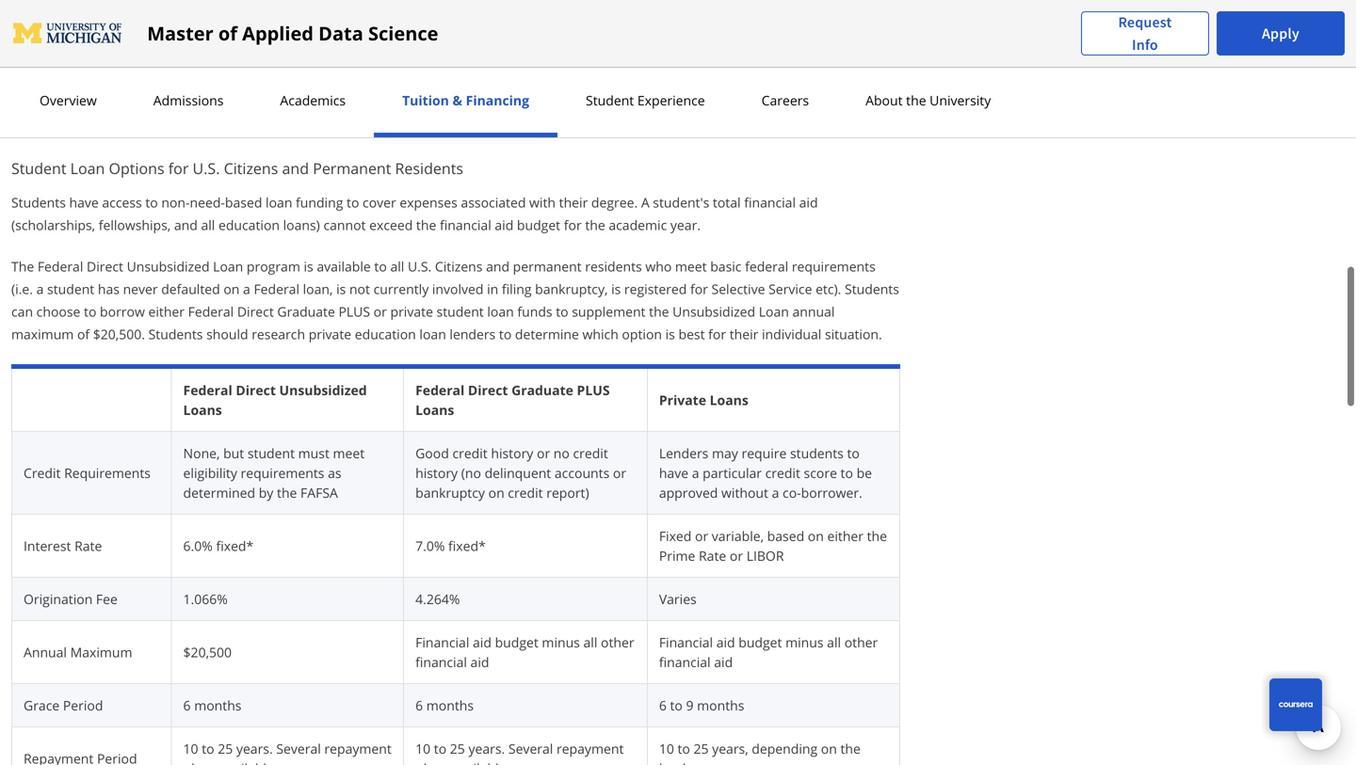 Task type: locate. For each thing, give the bounding box(es) containing it.
0 horizontal spatial financial aid budget minus all other financial aid
[[416, 634, 635, 672]]

of down choose
[[77, 325, 90, 343]]

4.264%
[[416, 591, 460, 609]]

financial
[[416, 634, 469, 652], [659, 634, 713, 652]]

the inside fixed or variable, based on either the prime rate or libor
[[867, 528, 887, 545]]

students up (scholarships,
[[11, 194, 66, 211]]

1 horizontal spatial financial aid budget minus all other financial aid
[[659, 634, 878, 672]]

request
[[1119, 13, 1172, 32]]

1 vertical spatial and
[[174, 216, 198, 234]]

education down currently
[[355, 325, 416, 343]]

3 25 from the left
[[694, 740, 709, 758]]

with right associated
[[529, 194, 556, 211]]

master
[[147, 20, 214, 46]]

0 vertical spatial u.s.
[[193, 158, 220, 179]]

1 horizontal spatial based
[[767, 528, 805, 545]]

1 horizontal spatial you
[[669, 81, 691, 98]]

rate down variable,
[[699, 547, 727, 565]]

overview
[[40, 91, 97, 109]]

1 6 from the left
[[183, 697, 191, 715]]

1 vertical spatial as
[[328, 464, 342, 482]]

citizens up the need-
[[224, 158, 278, 179]]

0 horizontal spatial meet
[[333, 445, 365, 463]]

6.0% fixed*
[[183, 537, 254, 555]]

unsubsidized up best
[[673, 303, 756, 321]]

and inside students have access to non-need-based loan funding to cover expenses associated with their degree. a student's total financial aid (scholarships, fellowships, and all education loans) cannot exceed the financial aid budget for the academic year.
[[174, 216, 198, 234]]

and down the non-
[[174, 216, 198, 234]]

other
[[601, 634, 635, 652], [845, 634, 878, 652]]

on right defaulted at the top left of page
[[224, 280, 240, 298]]

citizens up involved
[[435, 258, 483, 276]]

1 horizontal spatial have
[[659, 464, 689, 482]]

encouraged
[[121, 81, 194, 98]]

0 horizontal spatial tuition
[[11, 45, 60, 65]]

0 vertical spatial history
[[491, 445, 534, 463]]

their
[[441, 81, 470, 98], [559, 194, 588, 211], [730, 325, 759, 343]]

1 horizontal spatial either
[[828, 528, 864, 545]]

0 vertical spatial requirements
[[792, 258, 876, 276]]

minus
[[542, 634, 580, 652], [786, 634, 824, 652]]

to inside 10 to 25 years, depending on the lender
[[678, 740, 690, 758]]

3 6 from the left
[[659, 697, 667, 715]]

federal
[[38, 258, 83, 276], [254, 280, 300, 298], [188, 303, 234, 321], [183, 382, 232, 399], [416, 382, 465, 399]]

on down delinquent at the left of page
[[489, 484, 505, 502]]

education inside students have access to non-need-based loan funding to cover expenses associated with their degree. a student's total financial aid (scholarships, fellowships, and all education loans) cannot exceed the financial aid budget for the academic year.
[[219, 216, 280, 234]]

2 horizontal spatial loan
[[487, 303, 514, 321]]

0 vertical spatial student
[[586, 91, 634, 109]]

1 horizontal spatial 10
[[416, 740, 431, 758]]

tuition up overview at the top of the page
[[11, 45, 60, 65]]

loan down in
[[487, 303, 514, 321]]

either
[[148, 303, 185, 321], [828, 528, 864, 545]]

interest rate
[[24, 537, 102, 555]]

credit up co-
[[766, 464, 801, 482]]

based up libor
[[767, 528, 805, 545]]

on down borrower.
[[808, 528, 824, 545]]

1 vertical spatial student
[[11, 158, 66, 179]]

on right depending
[[821, 740, 837, 758]]

0 horizontal spatial their
[[441, 81, 470, 98]]

0 horizontal spatial loan
[[266, 194, 292, 211]]

available
[[171, 103, 225, 121], [317, 258, 371, 276], [220, 760, 274, 766], [452, 760, 506, 766]]

citizens
[[224, 158, 278, 179], [435, 258, 483, 276]]

based inside fixed or variable, based on either the prime rate or libor
[[767, 528, 805, 545]]

their inside students have access to non-need-based loan funding to cover expenses associated with their degree. a student's total financial aid (scholarships, fellowships, and all education loans) cannot exceed the financial aid budget for the academic year.
[[559, 194, 588, 211]]

reimbursement
[[64, 45, 177, 65]]

program
[[247, 258, 300, 276]]

available inside "the federal direct unsubsidized loan program is available to all u.s. citizens and permanent residents who meet basic federal requirements (i.e. a student has never defaulted on a federal loan, is not currently involved in filing bankruptcy, is registered for selective service etc). students can choose to borrow either federal direct graduate plus or private student loan funds to supplement the unsubsidized loan annual maximum of $20,500. students should research private education loan lenders to determine which option is best for their individual situation."
[[317, 258, 371, 276]]

$20,500.
[[93, 325, 145, 343]]

2 vertical spatial unsubsidized
[[279, 382, 367, 399]]

depending
[[752, 740, 818, 758]]

tuition
[[11, 45, 60, 65], [402, 91, 449, 109]]

loan down service
[[759, 303, 789, 321]]

employer.
[[474, 81, 536, 98]]

federal down should
[[183, 382, 232, 399]]

for up the non-
[[168, 158, 189, 179]]

1 vertical spatial requirements
[[241, 464, 325, 482]]

rate inside fixed or variable, based on either the prime rate or libor
[[699, 547, 727, 565]]

education
[[219, 216, 280, 234], [355, 325, 416, 343]]

individual
[[762, 325, 822, 343]]

1 vertical spatial have
[[659, 464, 689, 482]]

loan up loans)
[[266, 194, 292, 211]]

6
[[183, 697, 191, 715], [416, 697, 423, 715], [659, 697, 667, 715]]

1 fixed* from the left
[[216, 537, 254, 555]]

3 10 from the left
[[659, 740, 674, 758]]

0 horizontal spatial rate
[[75, 537, 102, 555]]

0 horizontal spatial u.s.
[[193, 158, 220, 179]]

graduate inside federal direct graduate plus loans
[[512, 382, 574, 399]]

u.s. up the need-
[[193, 158, 220, 179]]

2 vertical spatial and
[[486, 258, 510, 276]]

never
[[123, 280, 158, 298]]

plus down which
[[577, 382, 610, 399]]

1 horizontal spatial and
[[282, 158, 309, 179]]

loan up access
[[70, 158, 105, 179]]

1 vertical spatial citizens
[[435, 258, 483, 276]]

1 horizontal spatial 6
[[416, 697, 423, 715]]

0 horizontal spatial loan
[[70, 158, 105, 179]]

0 horizontal spatial student
[[11, 158, 66, 179]]

should
[[206, 325, 248, 343]]

citizens inside "the federal direct unsubsidized loan program is available to all u.s. citizens and permanent residents who meet basic federal requirements (i.e. a student has never defaulted on a federal loan, is not currently involved in filing bankruptcy, is registered for selective service etc). students can choose to borrow either federal direct graduate plus or private student loan funds to supplement the unsubsidized loan annual maximum of $20,500. students should research private education loan lenders to determine which option is best for their individual situation."
[[435, 258, 483, 276]]

0 vertical spatial based
[[225, 194, 262, 211]]

1 vertical spatial with
[[529, 194, 556, 211]]

unsubsidized inside federal direct unsubsidized loans
[[279, 382, 367, 399]]

0 vertical spatial education
[[219, 216, 280, 234]]

history
[[491, 445, 534, 463], [416, 464, 458, 482]]

associated
[[461, 194, 526, 211]]

a right (i.e.
[[36, 280, 44, 298]]

maximum
[[11, 325, 74, 343]]

0 horizontal spatial other
[[601, 634, 635, 652]]

0 horizontal spatial have
[[69, 194, 99, 211]]

all inside "the federal direct unsubsidized loan program is available to all u.s. citizens and permanent residents who meet basic federal requirements (i.e. a student has never defaulted on a federal loan, is not currently involved in filing bankruptcy, is registered for selective service etc). students can choose to borrow either federal direct graduate plus or private student loan funds to supplement the unsubsidized loan annual maximum of $20,500. students should research private education loan lenders to determine which option is best for their individual situation."
[[390, 258, 404, 276]]

6 months
[[183, 697, 242, 715], [416, 697, 474, 715]]

or down currently
[[374, 303, 387, 321]]

you down tuition at top left
[[245, 103, 267, 121]]

have inside lenders may require students to have a particular credit score to be approved without a co-borrower.
[[659, 464, 689, 482]]

1 horizontal spatial loans
[[416, 401, 454, 419]]

1 horizontal spatial repayment
[[557, 740, 624, 758]]

we
[[539, 81, 559, 98]]

2 fixed* from the left
[[448, 537, 486, 555]]

meet right must at the bottom left
[[333, 445, 365, 463]]

plus
[[339, 303, 370, 321], [577, 382, 610, 399]]

and up in
[[486, 258, 510, 276]]

based down student loan options for u.s. citizens and permanent residents
[[225, 194, 262, 211]]

fixed*
[[216, 537, 254, 555], [448, 537, 486, 555]]

0 vertical spatial graduate
[[277, 303, 335, 321]]

loan
[[70, 158, 105, 179], [213, 258, 243, 276], [759, 303, 789, 321]]

1 horizontal spatial private
[[390, 303, 433, 321]]

student right the but at the left bottom
[[248, 445, 295, 463]]

available inside we recommend that you speak with your manager or hr department to see what's available to you as an employee.
[[171, 103, 225, 121]]

with inside we recommend that you speak with your manager or hr department to see what's available to you as an employee.
[[734, 81, 761, 98]]

unsubsidized up defaulted at the top left of page
[[127, 258, 210, 276]]

0 vertical spatial plus
[[339, 303, 370, 321]]

loans inside federal direct unsubsidized loans
[[183, 401, 222, 419]]

0 vertical spatial you
[[669, 81, 691, 98]]

of right the master
[[218, 20, 237, 46]]

7.0% fixed*
[[416, 537, 486, 555]]

repayment
[[324, 740, 392, 758], [557, 740, 624, 758]]

through
[[388, 81, 438, 98]]

university
[[930, 91, 991, 109]]

either down borrower.
[[828, 528, 864, 545]]

2 horizontal spatial months
[[697, 697, 745, 715]]

6.0%
[[183, 537, 213, 555]]

student left that
[[586, 91, 634, 109]]

graduate
[[277, 303, 335, 321], [512, 382, 574, 399]]

federal inside federal direct unsubsidized loans
[[183, 382, 232, 399]]

the right 'about'
[[906, 91, 927, 109]]

for up "permanent"
[[564, 216, 582, 234]]

see
[[104, 103, 125, 121]]

the down 'expenses'
[[416, 216, 436, 234]]

several
[[276, 740, 321, 758], [509, 740, 553, 758]]

based
[[225, 194, 262, 211], [767, 528, 805, 545]]

the inside "the federal direct unsubsidized loan program is available to all u.s. citizens and permanent residents who meet basic federal requirements (i.e. a student has never defaulted on a federal loan, is not currently involved in filing bankruptcy, is registered for selective service etc). students can choose to borrow either federal direct graduate plus or private student loan funds to supplement the unsubsidized loan annual maximum of $20,500. students should research private education loan lenders to determine which option is best for their individual situation."
[[649, 303, 669, 321]]

1 horizontal spatial loan
[[213, 258, 243, 276]]

2 6 months from the left
[[416, 697, 474, 715]]

1 6 months from the left
[[183, 697, 242, 715]]

1 horizontal spatial history
[[491, 445, 534, 463]]

student up choose
[[47, 280, 94, 298]]

1 vertical spatial history
[[416, 464, 458, 482]]

10 inside 10 to 25 years, depending on the lender
[[659, 740, 674, 758]]

with left your
[[734, 81, 761, 98]]

loans right private on the bottom of page
[[710, 391, 749, 409]]

employee.
[[307, 103, 371, 121]]

1 vertical spatial their
[[559, 194, 588, 211]]

financial right total
[[744, 194, 796, 211]]

2 other from the left
[[845, 634, 878, 652]]

2 horizontal spatial 25
[[694, 740, 709, 758]]

private
[[659, 391, 707, 409]]

rate right interest
[[75, 537, 102, 555]]

u.s. up currently
[[408, 258, 432, 276]]

degree.
[[592, 194, 638, 211]]

direct down "research"
[[236, 382, 276, 399]]

0 horizontal spatial requirements
[[241, 464, 325, 482]]

0 horizontal spatial education
[[219, 216, 280, 234]]

credit down delinquent at the left of page
[[508, 484, 543, 502]]

financial down 'varies'
[[659, 634, 713, 652]]

or right accounts
[[613, 464, 627, 482]]

budget
[[517, 216, 561, 234], [495, 634, 539, 652], [739, 634, 782, 652]]

request info
[[1119, 13, 1172, 54]]

or left the hr
[[854, 81, 867, 98]]

non-
[[161, 194, 190, 211]]

loan up defaulted at the top left of page
[[213, 258, 243, 276]]

requirements up etc).
[[792, 258, 876, 276]]

1 horizontal spatial rate
[[699, 547, 727, 565]]

tuition left &
[[402, 91, 449, 109]]

have left access
[[69, 194, 99, 211]]

federal up good
[[416, 382, 465, 399]]

have inside students have access to non-need-based loan funding to cover expenses associated with their degree. a student's total financial aid (scholarships, fellowships, and all education loans) cannot exceed the financial aid budget for the academic year.
[[69, 194, 99, 211]]

experience
[[638, 91, 705, 109]]

for right best
[[709, 325, 726, 343]]

overview link
[[34, 91, 102, 109]]

or inside "the federal direct unsubsidized loan program is available to all u.s. citizens and permanent residents who meet basic federal requirements (i.e. a student has never defaulted on a federal loan, is not currently involved in filing bankruptcy, is registered for selective service etc). students can choose to borrow either federal direct graduate plus or private student loan funds to supplement the unsubsidized loan annual maximum of $20,500. students should research private education loan lenders to determine which option is best for their individual situation."
[[374, 303, 387, 321]]

federal right "the"
[[38, 258, 83, 276]]

good credit history or no credit history (no delinquent accounts or bankruptcy on credit report)
[[416, 445, 627, 502]]

1 horizontal spatial meet
[[675, 258, 707, 276]]

students
[[11, 81, 66, 98], [11, 194, 66, 211], [845, 280, 900, 298], [148, 325, 203, 343]]

1 horizontal spatial fixed*
[[448, 537, 486, 555]]

0 horizontal spatial financial
[[416, 634, 469, 652]]

0 horizontal spatial and
[[174, 216, 198, 234]]

history down good
[[416, 464, 458, 482]]

loans inside federal direct graduate plus loans
[[416, 401, 454, 419]]

the
[[906, 91, 927, 109], [416, 216, 436, 234], [585, 216, 605, 234], [649, 303, 669, 321], [277, 484, 297, 502], [867, 528, 887, 545], [841, 740, 861, 758]]

service
[[769, 280, 812, 298]]

2 plans from the left
[[416, 760, 449, 766]]

situation.
[[825, 325, 882, 343]]

2 vertical spatial student
[[248, 445, 295, 463]]

2 horizontal spatial 10
[[659, 740, 674, 758]]

as up fafsa
[[328, 464, 342, 482]]

the down registered on the top of page
[[649, 303, 669, 321]]

0 horizontal spatial of
[[77, 325, 90, 343]]

student experience link
[[580, 91, 711, 109]]

requirements up by
[[241, 464, 325, 482]]

unsubsidized up must at the bottom left
[[279, 382, 367, 399]]

has
[[98, 280, 120, 298]]

permanent
[[313, 158, 391, 179]]

the inside none, but student must meet eligibility requirements as determined by the fafsa
[[277, 484, 297, 502]]

0 horizontal spatial loans
[[183, 401, 222, 419]]

2 years. from the left
[[469, 740, 505, 758]]

financial down the 4.264%
[[416, 634, 469, 652]]

about the university
[[866, 91, 991, 109]]

plus inside federal direct graduate plus loans
[[577, 382, 610, 399]]

interest
[[24, 537, 71, 555]]

best
[[679, 325, 705, 343]]

the down be
[[867, 528, 887, 545]]

student
[[586, 91, 634, 109], [11, 158, 66, 179]]

private down loan,
[[309, 325, 351, 343]]

have down the lenders
[[659, 464, 689, 482]]

1 horizontal spatial education
[[355, 325, 416, 343]]

0 horizontal spatial repayment
[[324, 740, 392, 758]]

0 horizontal spatial graduate
[[277, 303, 335, 321]]

0 vertical spatial meet
[[675, 258, 707, 276]]

research
[[252, 325, 305, 343]]

you right that
[[669, 81, 691, 98]]

fafsa
[[301, 484, 338, 502]]

fixed* right 6.0%
[[216, 537, 254, 555]]

loan left lenders
[[420, 325, 446, 343]]

1 horizontal spatial months
[[427, 697, 474, 715]]

1 vertical spatial of
[[77, 325, 90, 343]]

loan inside students have access to non-need-based loan funding to cover expenses associated with their degree. a student's total financial aid (scholarships, fellowships, and all education loans) cannot exceed the financial aid budget for the academic year.
[[266, 194, 292, 211]]

permanent
[[513, 258, 582, 276]]

0 horizontal spatial with
[[529, 194, 556, 211]]

2 horizontal spatial their
[[730, 325, 759, 343]]

meet right who
[[675, 258, 707, 276]]

1 horizontal spatial with
[[734, 81, 761, 98]]

0 horizontal spatial 6 months
[[183, 697, 242, 715]]

0 vertical spatial their
[[441, 81, 470, 98]]

1 horizontal spatial as
[[328, 464, 342, 482]]

credit inside lenders may require students to have a particular credit score to be approved without a co-borrower.
[[766, 464, 801, 482]]

0 horizontal spatial years.
[[236, 740, 273, 758]]

budget inside students have access to non-need-based loan funding to cover expenses associated with their degree. a student's total financial aid (scholarships, fellowships, and all education loans) cannot exceed the financial aid budget for the academic year.
[[517, 216, 561, 234]]

0 horizontal spatial based
[[225, 194, 262, 211]]

meet inside "the federal direct unsubsidized loan program is available to all u.s. citizens and permanent residents who meet basic federal requirements (i.e. a student has never defaulted on a federal loan, is not currently involved in filing bankruptcy, is registered for selective service etc). students can choose to borrow either federal direct graduate plus or private student loan funds to supplement the unsubsidized loan annual maximum of $20,500. students should research private education loan lenders to determine which option is best for their individual situation."
[[675, 258, 707, 276]]

1 horizontal spatial graduate
[[512, 382, 574, 399]]

federal
[[745, 258, 789, 276]]

0 horizontal spatial as
[[271, 103, 284, 121]]

have
[[69, 194, 99, 211], [659, 464, 689, 482]]

in
[[487, 280, 499, 298]]

student down involved
[[437, 303, 484, 321]]

none, but student must meet eligibility requirements as determined by the fafsa
[[183, 445, 365, 502]]

annual
[[24, 644, 67, 662]]

1 horizontal spatial student
[[586, 91, 634, 109]]

history up delinquent at the left of page
[[491, 445, 534, 463]]

private down currently
[[390, 303, 433, 321]]

1 horizontal spatial of
[[218, 20, 237, 46]]

2 horizontal spatial and
[[486, 258, 510, 276]]

we recommend that you speak with your manager or hr department to see what's available to you as an employee.
[[11, 81, 889, 121]]

1 horizontal spatial u.s.
[[408, 258, 432, 276]]

0 horizontal spatial minus
[[542, 634, 580, 652]]

university of michigan image
[[11, 18, 125, 49]]

1 horizontal spatial tuition
[[402, 91, 449, 109]]

accounts
[[555, 464, 610, 482]]

0 horizontal spatial 25
[[218, 740, 233, 758]]

their inside "the federal direct unsubsidized loan program is available to all u.s. citizens and permanent residents who meet basic federal requirements (i.e. a student has never defaulted on a federal loan, is not currently involved in filing bankruptcy, is registered for selective service etc). students can choose to borrow either federal direct graduate plus or private student loan funds to supplement the unsubsidized loan annual maximum of $20,500. students should research private education loan lenders to determine which option is best for their individual situation."
[[730, 325, 759, 343]]

credit requirements
[[24, 464, 151, 482]]

for left selective on the top of page
[[690, 280, 708, 298]]

2 vertical spatial their
[[730, 325, 759, 343]]

fixed* right 7.0%
[[448, 537, 486, 555]]

and up the funding on the top left of the page
[[282, 158, 309, 179]]

0 horizontal spatial fixed*
[[216, 537, 254, 555]]

0 vertical spatial student
[[47, 280, 94, 298]]

1 horizontal spatial loan
[[420, 325, 446, 343]]

lenders may require students to have a particular credit score to be approved without a co-borrower.
[[659, 445, 872, 502]]

1 vertical spatial graduate
[[512, 382, 574, 399]]

1 horizontal spatial plus
[[577, 382, 610, 399]]

as left an
[[271, 103, 284, 121]]

financial aid budget minus all other financial aid
[[416, 634, 635, 672], [659, 634, 878, 672]]

2 months from the left
[[427, 697, 474, 715]]

and inside "the federal direct unsubsidized loan program is available to all u.s. citizens and permanent residents who meet basic federal requirements (i.e. a student has never defaulted on a federal loan, is not currently involved in filing bankruptcy, is registered for selective service etc). students can choose to borrow either federal direct graduate plus or private student loan funds to supplement the unsubsidized loan annual maximum of $20,500. students should research private education loan lenders to determine which option is best for their individual situation."
[[486, 258, 510, 276]]

1 vertical spatial loan
[[213, 258, 243, 276]]

plus down not
[[339, 303, 370, 321]]

the right by
[[277, 484, 297, 502]]

the right depending
[[841, 740, 861, 758]]

academic
[[609, 216, 667, 234]]

we recommend that you speak with your manager or hr department to see what's available to you as an employee. link
[[11, 81, 889, 121]]

graduate down determine
[[512, 382, 574, 399]]

0 horizontal spatial 10 to 25 years. several repayment plans available
[[183, 740, 392, 766]]

student down the department
[[11, 158, 66, 179]]

on inside good credit history or no credit history (no delinquent accounts or bankruptcy on credit report)
[[489, 484, 505, 502]]

1 horizontal spatial student
[[248, 445, 295, 463]]

2 minus from the left
[[786, 634, 824, 652]]

education down the need-
[[219, 216, 280, 234]]

0 vertical spatial unsubsidized
[[127, 258, 210, 276]]

1 25 from the left
[[218, 740, 233, 758]]



Task type: vqa. For each thing, say whether or not it's contained in the screenshot.
the Master
yes



Task type: describe. For each thing, give the bounding box(es) containing it.
0 vertical spatial and
[[282, 158, 309, 179]]

loans)
[[283, 216, 320, 234]]

10 to 25 years, depending on the lender
[[659, 740, 861, 766]]

is left not
[[336, 280, 346, 298]]

on inside "the federal direct unsubsidized loan program is available to all u.s. citizens and permanent residents who meet basic federal requirements (i.e. a student has never defaulted on a federal loan, is not currently involved in filing bankruptcy, is registered for selective service etc). students can choose to borrow either federal direct graduate plus or private student loan funds to supplement the unsubsidized loan annual maximum of $20,500. students should research private education loan lenders to determine which option is best for their individual situation."
[[224, 280, 240, 298]]

1 plans from the left
[[183, 760, 216, 766]]

funding
[[296, 194, 343, 211]]

financing
[[466, 91, 529, 109]]

the inside 10 to 25 years, depending on the lender
[[841, 740, 861, 758]]

that
[[641, 81, 665, 98]]

student inside none, but student must meet eligibility requirements as determined by the fafsa
[[248, 445, 295, 463]]

the down degree.
[[585, 216, 605, 234]]

students right etc).
[[845, 280, 900, 298]]

particular
[[703, 464, 762, 482]]

a up the approved
[[692, 464, 699, 482]]

financial down associated
[[440, 216, 491, 234]]

federal inside federal direct graduate plus loans
[[416, 382, 465, 399]]

2 horizontal spatial loans
[[710, 391, 749, 409]]

require
[[742, 445, 787, 463]]

federal up should
[[188, 303, 234, 321]]

maximum
[[70, 644, 132, 662]]

students
[[790, 445, 844, 463]]

careers
[[762, 91, 809, 109]]

hr
[[871, 81, 889, 98]]

financial down the 4.264%
[[416, 654, 467, 672]]

0 vertical spatial loan
[[70, 158, 105, 179]]

residents
[[585, 258, 642, 276]]

no
[[554, 445, 570, 463]]

direct inside federal direct unsubsidized loans
[[236, 382, 276, 399]]

6 to 9 months
[[659, 697, 745, 715]]

1 several from the left
[[276, 740, 321, 758]]

department
[[11, 103, 85, 121]]

9
[[686, 697, 694, 715]]

plus inside "the federal direct unsubsidized loan program is available to all u.s. citizens and permanent residents who meet basic federal requirements (i.e. a student has never defaulted on a federal loan, is not currently involved in filing bankruptcy, is registered for selective service etc). students can choose to borrow either federal direct graduate plus or private student loan funds to supplement the unsubsidized loan annual maximum of $20,500. students should research private education loan lenders to determine which option is best for their individual situation."
[[339, 303, 370, 321]]

0 horizontal spatial history
[[416, 464, 458, 482]]

origination
[[24, 591, 93, 609]]

borrow
[[100, 303, 145, 321]]

student for student experience
[[586, 91, 634, 109]]

on inside fixed or variable, based on either the prime rate or libor
[[808, 528, 824, 545]]

education inside "the federal direct unsubsidized loan program is available to all u.s. citizens and permanent residents who meet basic federal requirements (i.e. a student has never defaulted on a federal loan, is not currently involved in filing bankruptcy, is registered for selective service etc). students can choose to borrow either federal direct graduate plus or private student loan funds to supplement the unsubsidized loan annual maximum of $20,500. students should research private education loan lenders to determine which option is best for their individual situation."
[[355, 325, 416, 343]]

tuition for tuition reimbursement
[[11, 45, 60, 65]]

1 months from the left
[[194, 697, 242, 715]]

report)
[[547, 484, 589, 502]]

annual
[[793, 303, 835, 321]]

1 vertical spatial loan
[[487, 303, 514, 321]]

who
[[646, 258, 672, 276]]

or down variable,
[[730, 547, 743, 565]]

0 horizontal spatial private
[[309, 325, 351, 343]]

for inside students have access to non-need-based loan funding to cover expenses associated with their degree. a student's total financial aid (scholarships, fellowships, and all education loans) cannot exceed the financial aid budget for the academic year.
[[564, 216, 582, 234]]

reimbursement
[[289, 81, 385, 98]]

2 6 from the left
[[416, 697, 423, 715]]

etc).
[[816, 280, 842, 298]]

student's
[[653, 194, 710, 211]]

requirements inside none, but student must meet eligibility requirements as determined by the fafsa
[[241, 464, 325, 482]]

credit up (no
[[453, 445, 488, 463]]

info
[[1132, 35, 1159, 54]]

of inside "the federal direct unsubsidized loan program is available to all u.s. citizens and permanent residents who meet basic federal requirements (i.e. a student has never defaulted on a federal loan, is not currently involved in filing bankruptcy, is registered for selective service etc). students can choose to borrow either federal direct graduate plus or private student loan funds to supplement the unsubsidized loan annual maximum of $20,500. students should research private education loan lenders to determine which option is best for their individual situation."
[[77, 325, 90, 343]]

options
[[109, 158, 164, 179]]

1 years. from the left
[[236, 740, 273, 758]]

by
[[259, 484, 274, 502]]

either inside fixed or variable, based on either the prime rate or libor
[[828, 528, 864, 545]]

or right fixed
[[695, 528, 709, 545]]

bankruptcy,
[[535, 280, 608, 298]]

the
[[11, 258, 34, 276]]

meet inside none, but student must meet eligibility requirements as determined by the fafsa
[[333, 445, 365, 463]]

origination fee
[[24, 591, 118, 609]]

2 10 to 25 years. several repayment plans available from the left
[[416, 740, 624, 766]]

is left best
[[666, 325, 675, 343]]

(no
[[461, 464, 481, 482]]

u.s. inside "the federal direct unsubsidized loan program is available to all u.s. citizens and permanent residents who meet basic federal requirements (i.e. a student has never defaulted on a federal loan, is not currently involved in filing bankruptcy, is registered for selective service etc). students can choose to borrow either federal direct graduate plus or private student loan funds to supplement the unsubsidized loan annual maximum of $20,500. students should research private education loan lenders to determine which option is best for their individual situation."
[[408, 258, 432, 276]]

without
[[722, 484, 769, 502]]

years,
[[712, 740, 749, 758]]

0 horizontal spatial citizens
[[224, 158, 278, 179]]

student for student loan options for u.s. citizens and permanent residents
[[11, 158, 66, 179]]

tuition reimbursement
[[11, 45, 177, 65]]

credit up accounts
[[573, 445, 608, 463]]

1 financial from the left
[[416, 634, 469, 652]]

borrower.
[[801, 484, 863, 502]]

exceed
[[369, 216, 413, 234]]

approved
[[659, 484, 718, 502]]

cannot
[[324, 216, 366, 234]]

1 other from the left
[[601, 634, 635, 652]]

requirements inside "the federal direct unsubsidized loan program is available to all u.s. citizens and permanent residents who meet basic federal requirements (i.e. a student has never defaulted on a federal loan, is not currently involved in filing bankruptcy, is registered for selective service etc). students can choose to borrow either federal direct graduate plus or private student loan funds to supplement the unsubsidized loan annual maximum of $20,500. students should research private education loan lenders to determine which option is best for their individual situation."
[[792, 258, 876, 276]]

2 repayment from the left
[[557, 740, 624, 758]]

federal down program
[[254, 280, 300, 298]]

2 horizontal spatial student
[[437, 303, 484, 321]]

1 minus from the left
[[542, 634, 580, 652]]

apply
[[1262, 24, 1300, 43]]

0 horizontal spatial student
[[47, 280, 94, 298]]

tuition for tuition & financing
[[402, 91, 449, 109]]

libor
[[747, 547, 784, 565]]

fellowships,
[[99, 216, 171, 234]]

1 10 to 25 years. several repayment plans available from the left
[[183, 740, 392, 766]]

a
[[641, 194, 650, 211]]

apply button
[[1217, 11, 1345, 56]]

fixed* for 6.0% fixed*
[[216, 537, 254, 555]]

prime
[[659, 547, 696, 565]]

registered
[[624, 280, 687, 298]]

is down residents
[[611, 280, 621, 298]]

need-
[[190, 194, 225, 211]]

2 10 from the left
[[416, 740, 431, 758]]

3 months from the left
[[697, 697, 745, 715]]

2 25 from the left
[[450, 740, 465, 758]]

financial up 9
[[659, 654, 711, 672]]

science
[[368, 20, 438, 46]]

or inside we recommend that you speak with your manager or hr department to see what's available to you as an employee.
[[854, 81, 867, 98]]

students up the department
[[11, 81, 66, 98]]

fixed or variable, based on either the prime rate or libor
[[659, 528, 887, 565]]

are
[[69, 81, 89, 98]]

bankruptcy
[[416, 484, 485, 502]]

based inside students have access to non-need-based loan funding to cover expenses associated with their degree. a student's total financial aid (scholarships, fellowships, and all education loans) cannot exceed the financial aid budget for the academic year.
[[225, 194, 262, 211]]

basic
[[710, 258, 742, 276]]

2 horizontal spatial unsubsidized
[[673, 303, 756, 321]]

credit
[[24, 464, 61, 482]]

1 repayment from the left
[[324, 740, 392, 758]]

applied
[[242, 20, 314, 46]]

or left no
[[537, 445, 550, 463]]

admissions
[[153, 91, 224, 109]]

0 vertical spatial of
[[218, 20, 237, 46]]

can
[[11, 303, 33, 321]]

delinquent
[[485, 464, 551, 482]]

1 10 from the left
[[183, 740, 198, 758]]

a down program
[[243, 280, 250, 298]]

either inside "the federal direct unsubsidized loan program is available to all u.s. citizens and permanent residents who meet basic federal requirements (i.e. a student has never defaulted on a federal loan, is not currently involved in filing bankruptcy, is registered for selective service etc). students can choose to borrow either federal direct graduate plus or private student loan funds to supplement the unsubsidized loan annual maximum of $20,500. students should research private education loan lenders to determine which option is best for their individual situation."
[[148, 303, 185, 321]]

student experience
[[586, 91, 705, 109]]

recommend
[[562, 81, 637, 98]]

what's
[[129, 103, 168, 121]]

0 vertical spatial private
[[390, 303, 433, 321]]

1 financial aid budget minus all other financial aid from the left
[[416, 634, 635, 672]]

as inside none, but student must meet eligibility requirements as determined by the fafsa
[[328, 464, 342, 482]]

students have access to non-need-based loan funding to cover expenses associated with their degree. a student's total financial aid (scholarships, fellowships, and all education loans) cannot exceed the financial aid budget for the academic year.
[[11, 194, 818, 234]]

students inside students have access to non-need-based loan funding to cover expenses associated with their degree. a student's total financial aid (scholarships, fellowships, and all education loans) cannot exceed the financial aid budget for the academic year.
[[11, 194, 66, 211]]

&
[[453, 91, 463, 109]]

private loans
[[659, 391, 749, 409]]

good
[[416, 445, 449, 463]]

funds
[[518, 303, 553, 321]]

direct up "research"
[[237, 303, 274, 321]]

year.
[[671, 216, 701, 234]]

determined
[[183, 484, 255, 502]]

25 inside 10 to 25 years, depending on the lender
[[694, 740, 709, 758]]

but
[[223, 445, 244, 463]]

as inside we recommend that you speak with your manager or hr department to see what's available to you as an employee.
[[271, 103, 284, 121]]

direct up has
[[87, 258, 123, 276]]

selective
[[712, 280, 765, 298]]

all inside students have access to non-need-based loan funding to cover expenses associated with their degree. a student's total financial aid (scholarships, fellowships, and all education loans) cannot exceed the financial aid budget for the academic year.
[[201, 216, 215, 234]]

fee
[[96, 591, 118, 609]]

students down defaulted at the top left of page
[[148, 325, 203, 343]]

is up loan,
[[304, 258, 313, 276]]

about the university link
[[860, 91, 997, 109]]

score
[[804, 464, 837, 482]]

1.066%
[[183, 591, 228, 609]]

involved
[[432, 280, 484, 298]]

period
[[63, 697, 103, 715]]

determine
[[515, 325, 579, 343]]

2 horizontal spatial loan
[[759, 303, 789, 321]]

2 financial from the left
[[659, 634, 713, 652]]

1 vertical spatial you
[[245, 103, 267, 121]]

graduate inside "the federal direct unsubsidized loan program is available to all u.s. citizens and permanent residents who meet basic federal requirements (i.e. a student has never defaulted on a federal loan, is not currently involved in filing bankruptcy, is registered for selective service etc). students can choose to borrow either federal direct graduate plus or private student loan funds to supplement the unsubsidized loan annual maximum of $20,500. students should research private education loan lenders to determine which option is best for their individual situation."
[[277, 303, 335, 321]]

loan,
[[303, 280, 333, 298]]

tuition
[[245, 81, 285, 98]]

direct inside federal direct graduate plus loans
[[468, 382, 508, 399]]

choose
[[36, 303, 80, 321]]

request info button
[[1081, 11, 1210, 56]]

also
[[93, 81, 118, 98]]

on inside 10 to 25 years, depending on the lender
[[821, 740, 837, 758]]

federal direct unsubsidized loans
[[183, 382, 367, 419]]

fixed* for 7.0% fixed*
[[448, 537, 486, 555]]

2 financial aid budget minus all other financial aid from the left
[[659, 634, 878, 672]]

which
[[583, 325, 619, 343]]

a left co-
[[772, 484, 779, 502]]

with inside students have access to non-need-based loan funding to cover expenses associated with their degree. a student's total financial aid (scholarships, fellowships, and all education loans) cannot exceed the financial aid budget for the academic year.
[[529, 194, 556, 211]]

2 several from the left
[[509, 740, 553, 758]]



